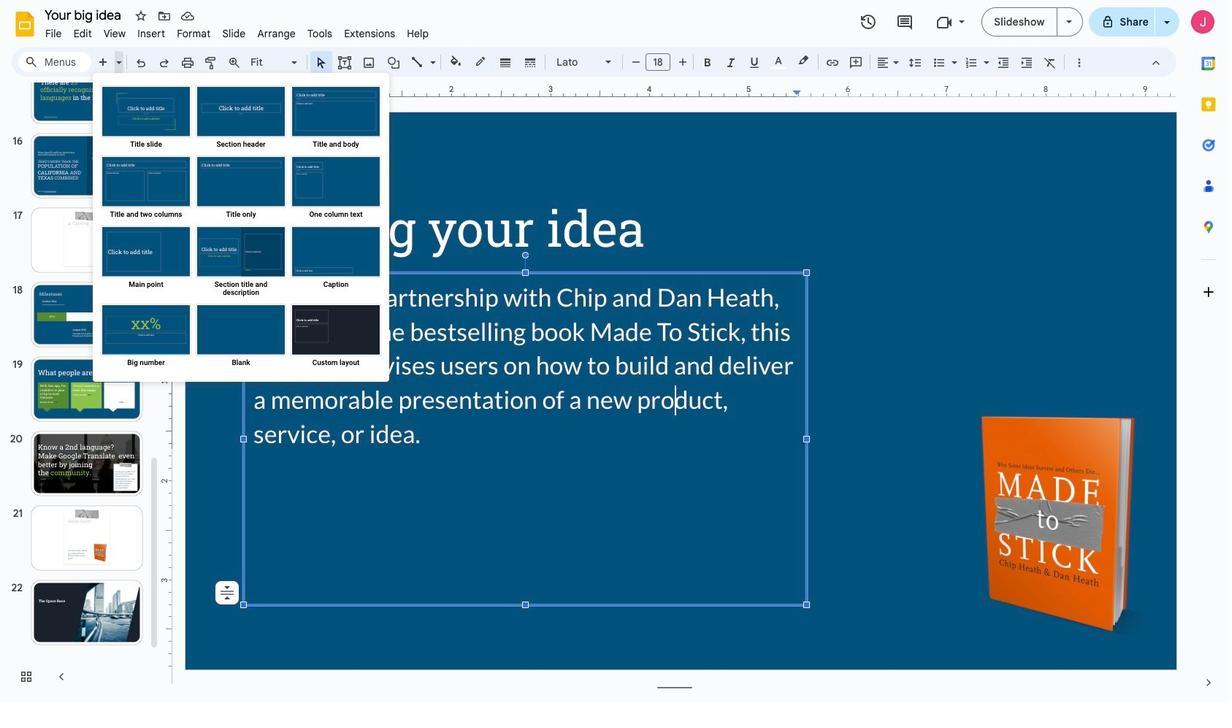 Task type: vqa. For each thing, say whether or not it's contained in the screenshot.
text box icon
yes



Task type: locate. For each thing, give the bounding box(es) containing it.
Font size field
[[646, 53, 677, 75]]

menu bar
[[39, 19, 435, 43]]

fill color: transparent image
[[448, 52, 464, 71]]

quick sharing actions image
[[1165, 21, 1171, 44]]

10 menu item from the left
[[401, 25, 435, 42]]

shrink text on overflow image
[[217, 583, 237, 604]]

menu item up new slide (ctrl+m) 'icon'
[[98, 25, 132, 42]]

shape image
[[385, 52, 402, 72]]

zoom image
[[227, 55, 242, 70]]

clear formatting (⌘backslash) image
[[1043, 55, 1058, 70]]

navigation
[[0, 0, 161, 704]]

decrease font size (⌘+shift+comma) image
[[629, 55, 644, 69]]

star image
[[134, 9, 148, 23]]

menu item up insert image
[[338, 25, 401, 42]]

menu item down rename text field
[[68, 25, 98, 42]]

numbered list menu image
[[981, 53, 990, 58]]

option
[[216, 582, 239, 605]]

Zoom text field
[[248, 52, 289, 72]]

8 menu item from the left
[[302, 25, 338, 42]]

row
[[99, 83, 384, 153], [99, 153, 384, 224], [99, 224, 384, 302], [99, 302, 384, 372]]

bulleted list menu image
[[948, 53, 958, 58]]

select line image
[[427, 53, 436, 58]]

tab list
[[1189, 43, 1230, 663]]

main toolbar
[[91, 51, 1091, 75]]

select (esc) image
[[314, 55, 329, 70]]

line image
[[411, 55, 425, 70]]

menu item up select line image on the left top of page
[[401, 25, 435, 42]]

tab list inside menu bar banner
[[1189, 43, 1230, 663]]

line & paragraph spacing image
[[907, 52, 924, 72]]

menu item up menus field
[[39, 25, 68, 42]]

2 menu item from the left
[[68, 25, 98, 42]]

show all comments image
[[896, 14, 914, 31]]

more image
[[1072, 55, 1087, 70]]

9 menu item from the left
[[338, 25, 401, 42]]

menu item up the zoom icon
[[217, 25, 252, 42]]

menu item down star image
[[132, 25, 171, 42]]

application
[[0, 0, 1230, 704]]

bold (⌘b) image
[[701, 55, 715, 70]]

insert link (⌘k) image
[[826, 55, 840, 70]]

5 menu item from the left
[[171, 25, 217, 42]]

add comment (⌘+option+m) image
[[849, 55, 864, 70]]

Font size text field
[[647, 53, 670, 71]]

menu item up the zoom field
[[252, 25, 302, 42]]

paint format image
[[204, 55, 218, 70]]

text color image
[[771, 52, 787, 69]]

6 menu item from the left
[[217, 25, 252, 42]]

menu item down document status: saved to drive. image
[[171, 25, 217, 42]]

Star checkbox
[[131, 6, 151, 26]]

Rename text field
[[39, 6, 129, 23]]

1 menu item from the left
[[39, 25, 68, 42]]

menu item
[[39, 25, 68, 42], [68, 25, 98, 42], [98, 25, 132, 42], [132, 25, 171, 42], [171, 25, 217, 42], [217, 25, 252, 42], [252, 25, 302, 42], [302, 25, 338, 42], [338, 25, 401, 42], [401, 25, 435, 42]]

undo (⌘z) image
[[134, 55, 148, 70]]

3 menu item from the left
[[98, 25, 132, 42]]

font list. lato selected. option
[[557, 52, 597, 72]]

menu item up select (esc) icon
[[302, 25, 338, 42]]



Task type: describe. For each thing, give the bounding box(es) containing it.
numbered list (⌘+shift+7) image
[[965, 55, 979, 70]]

Menus field
[[18, 52, 91, 72]]

Zoom field
[[246, 52, 304, 73]]

7 menu item from the left
[[252, 25, 302, 42]]

underline (⌘u) image
[[748, 55, 762, 70]]

increase indent (⌘+right bracket) image
[[1020, 55, 1035, 70]]

increase font size (⌘+shift+period) image
[[676, 55, 691, 69]]

4 menu item from the left
[[132, 25, 171, 42]]

1 row from the top
[[99, 83, 384, 153]]

menu bar inside menu bar banner
[[39, 19, 435, 43]]

2 row from the top
[[99, 153, 384, 224]]

insert image image
[[361, 52, 377, 72]]

new slide (ctrl+m) image
[[96, 55, 111, 70]]

italic (⌘i) image
[[724, 55, 739, 70]]

decrease indent (⌘+left bracket) image
[[997, 55, 1011, 70]]

left margin image
[[186, 85, 258, 96]]

border weight option
[[497, 52, 514, 72]]

hide the menus (ctrl+shift+f) image
[[1149, 55, 1164, 70]]

border color: transparent image
[[472, 52, 489, 71]]

last edit was 2 minutes ago image
[[860, 13, 878, 31]]

bulleted list (⌘+shift+8) image
[[932, 55, 947, 70]]

4 row from the top
[[99, 302, 384, 372]]

3 row from the top
[[99, 224, 384, 302]]

menu bar banner
[[0, 0, 1230, 704]]

slides home image
[[12, 11, 38, 37]]

border dash option
[[522, 52, 539, 72]]

presentation options image
[[1066, 20, 1072, 23]]

highlight color image
[[796, 52, 812, 69]]

print (⌘p) image
[[180, 55, 195, 70]]

redo (⌘y) image
[[157, 55, 172, 70]]

move image
[[157, 9, 172, 23]]

text box image
[[338, 55, 352, 70]]

document status: saved to drive. image
[[180, 9, 195, 23]]

share. private to only me. image
[[1102, 15, 1115, 28]]



